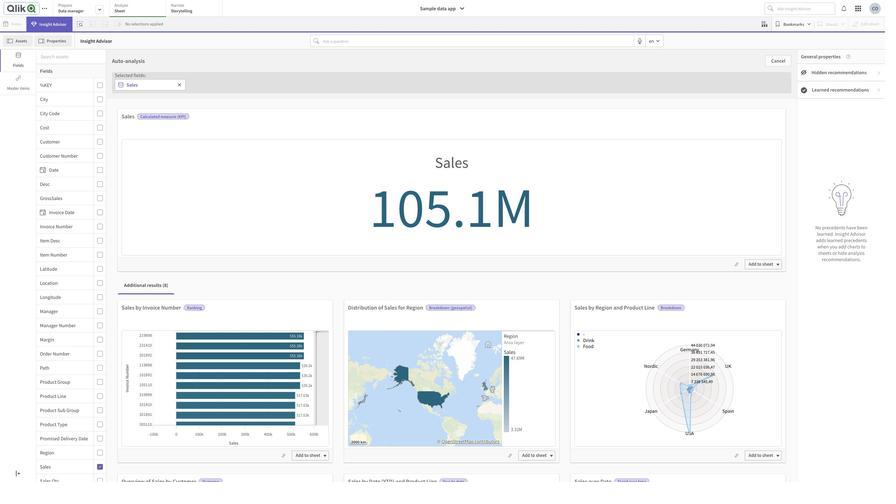 Task type: locate. For each thing, give the bounding box(es) containing it.
1 vertical spatial data
[[361, 270, 371, 277]]

this down save
[[366, 313, 373, 320]]

data left app
[[438, 5, 447, 12]]

have
[[422, 270, 435, 277]]

1 vertical spatial insight advisor
[[80, 38, 112, 44]]

1 vertical spatial recommendations
[[831, 87, 870, 93]]

insight inside no precedents have been learned. insight advisor adds learned precedents when you add charts to sheets or hide analysis recommendations.
[[836, 231, 850, 237]]

1 vertical spatial you
[[333, 313, 341, 320]]

sheet. inside to start creating visualizations and build your new sheet.
[[538, 304, 550, 310]]

0 vertical spatial this
[[508, 188, 521, 199]]

0 horizontal spatial by
[[136, 304, 142, 311]]

advisor inside dropdown button
[[53, 21, 67, 27]]

invoice down results
[[143, 304, 160, 311]]

fields:
[[134, 72, 146, 79]]

general properties
[[802, 53, 841, 60]]

small image
[[878, 71, 882, 75], [878, 88, 882, 92]]

choose an option below to get started adding to this sheet...
[[337, 188, 549, 199]]

co button
[[870, 3, 882, 14]]

. inside the . any found insights can be saved to this sheet.
[[465, 293, 466, 300]]

item up item number at the bottom left of the page
[[40, 237, 49, 244]]

you inside no precedents have been learned. insight advisor adds learned precedents when you add charts to sheets or hide analysis recommendations.
[[830, 244, 838, 250]]

invoice number button
[[36, 223, 92, 230]]

2 vertical spatial this
[[366, 313, 373, 320]]

2 horizontal spatial sheet.
[[538, 304, 550, 310]]

1 horizontal spatial data
[[438, 5, 447, 12]]

. left save
[[365, 303, 366, 309]]

advisor
[[53, 21, 67, 27], [96, 38, 112, 44], [851, 231, 866, 237], [446, 294, 460, 300], [345, 303, 360, 309]]

1 vertical spatial no
[[816, 225, 822, 231]]

customer down customer button
[[40, 153, 60, 159]]

. for question?
[[465, 293, 466, 300]]

you left discover
[[333, 313, 341, 320]]

2 customer from the top
[[40, 153, 60, 159]]

1 vertical spatial manager
[[40, 322, 58, 329]]

explore
[[332, 270, 350, 277]]

1 vertical spatial new
[[528, 304, 537, 310]]

0 vertical spatial customer
[[40, 138, 60, 145]]

narrate
[[171, 2, 184, 8]]

en
[[650, 38, 655, 44]]

recommendations inside hidden recommendations 'button'
[[829, 69, 868, 76]]

sales
[[127, 82, 138, 88], [122, 113, 134, 120], [435, 153, 469, 172], [122, 304, 134, 311], [385, 304, 397, 311], [575, 304, 588, 311], [40, 464, 51, 470]]

latitude
[[40, 266, 57, 272]]

2 breakdown from the left
[[661, 305, 682, 310]]

add to sheet for distribution of sales for region
[[523, 453, 547, 459]]

manager inside manager menu item
[[40, 308, 58, 315]]

ask
[[424, 294, 431, 300]]

2 horizontal spatial this
[[508, 188, 521, 199]]

this left sheet...
[[508, 188, 521, 199]]

1 vertical spatial item
[[40, 252, 49, 258]]

0 vertical spatial data
[[438, 5, 447, 12]]

below
[[401, 188, 423, 199]]

smart search image
[[77, 21, 83, 27]]

0 horizontal spatial this
[[366, 313, 373, 320]]

1 horizontal spatial no
[[816, 225, 822, 231]]

no selections applied
[[125, 21, 163, 27]]

. left any
[[465, 293, 466, 300]]

option
[[376, 188, 399, 199]]

manager down longitude
[[40, 308, 58, 315]]

precedents
[[823, 225, 846, 231], [845, 237, 868, 244]]

. inside . save any insights you discover to this sheet.
[[365, 303, 366, 309]]

additional results (8) button
[[118, 277, 174, 294]]

0 vertical spatial and
[[548, 294, 556, 301]]

1 horizontal spatial this
[[471, 304, 478, 310]]

number down manager button in the bottom of the page
[[59, 322, 76, 329]]

1 horizontal spatial sheet.
[[437, 313, 449, 320]]

0 horizontal spatial insight advisor
[[39, 21, 67, 27]]

1 horizontal spatial by
[[589, 304, 595, 311]]

product sub group menu item
[[36, 403, 106, 418]]

insights
[[421, 304, 437, 310], [316, 313, 333, 320]]

new inside to start creating visualizations and build your new sheet.
[[528, 304, 537, 310]]

small image for hidden recommendations
[[878, 71, 882, 75]]

region
[[407, 304, 423, 311], [596, 304, 613, 311], [504, 333, 519, 339], [40, 450, 54, 456]]

0 vertical spatial invoice
[[49, 209, 64, 216]]

no up "adds"
[[816, 225, 822, 231]]

order number menu item
[[36, 347, 106, 361]]

manager for manager number
[[40, 322, 58, 329]]

1 horizontal spatial .
[[465, 293, 466, 300]]

any
[[378, 303, 386, 309]]

you
[[830, 244, 838, 250], [333, 313, 341, 320]]

1 item from the top
[[40, 237, 49, 244]]

product for product group
[[40, 379, 56, 385]]

1 horizontal spatial fields
[[40, 68, 53, 74]]

number down invoice date button
[[56, 223, 73, 230]]

invoice up invoice number
[[49, 209, 64, 216]]

add to sheet button for sales by region and product line
[[745, 451, 783, 461]]

0 vertical spatial city
[[40, 96, 48, 102]]

0 vertical spatial you
[[830, 244, 838, 250]]

0 horizontal spatial desc
[[40, 181, 50, 187]]

1 horizontal spatial desc
[[50, 237, 60, 244]]

2 by from the left
[[589, 304, 595, 311]]

sheet. down "of"
[[374, 313, 387, 320]]

data right the
[[361, 270, 371, 277]]

analysis up selected fields: on the top left
[[125, 57, 145, 64]]

sheets
[[819, 250, 832, 257]]

1 horizontal spatial you
[[830, 244, 838, 250]]

menu
[[36, 78, 106, 482]]

sample data app
[[420, 5, 456, 12]]

item desc button
[[36, 237, 92, 244]]

2 vertical spatial date
[[79, 435, 88, 442]]

0 vertical spatial desc
[[40, 181, 50, 187]]

date right delivery
[[79, 435, 88, 442]]

product inside menu item
[[40, 407, 56, 414]]

add for sales by invoice number
[[296, 453, 304, 459]]

cost menu item
[[36, 121, 106, 135]]

sheet.
[[538, 304, 550, 310], [374, 313, 387, 320], [437, 313, 449, 320]]

assets button
[[3, 35, 33, 47]]

1 master items button from the left
[[0, 72, 36, 95]]

grosssales button
[[36, 195, 92, 201]]

2 manager from the top
[[40, 322, 58, 329]]

data inside sample data app button
[[438, 5, 447, 12]]

%key button
[[36, 82, 92, 88]]

0 vertical spatial .
[[465, 293, 466, 300]]

1 vertical spatial city
[[40, 110, 48, 117]]

insight up can
[[432, 294, 445, 300]]

your
[[518, 304, 527, 310]]

1 horizontal spatial and
[[614, 304, 623, 311]]

sheet for sales by region and product line
[[763, 453, 774, 459]]

0 vertical spatial date
[[49, 167, 59, 173]]

add for distribution of sales for region
[[523, 453, 530, 459]]

insights inside . save any insights you discover to this sheet.
[[316, 313, 333, 320]]

sales by region and product line
[[575, 304, 655, 311]]

no inside no precedents have been learned. insight advisor adds learned precedents when you add charts to sheets or hide analysis recommendations.
[[816, 225, 822, 231]]

1 horizontal spatial breakdown
[[661, 305, 682, 310]]

product line
[[40, 393, 66, 399]]

insight advisor
[[39, 21, 67, 27], [80, 38, 112, 44], [331, 303, 360, 309]]

charts
[[848, 244, 861, 250]]

1 vertical spatial insights
[[316, 313, 333, 320]]

start
[[556, 284, 565, 290]]

save
[[367, 303, 377, 309]]

path
[[40, 365, 49, 371]]

product sub group
[[40, 407, 79, 414]]

tab list containing prepare
[[53, 0, 225, 18]]

insights left discover
[[316, 313, 333, 320]]

recommendations inside the learned recommendations button
[[831, 87, 870, 93]]

small image
[[802, 87, 808, 93]]

insight advisor up discover
[[331, 303, 360, 309]]

1 horizontal spatial analysis
[[849, 250, 865, 257]]

recommendations down hidden recommendations 'button'
[[831, 87, 870, 93]]

results
[[147, 282, 162, 289]]

number down customer menu item
[[61, 153, 78, 159]]

new right create
[[526, 270, 536, 277]]

recommendations down "help" image
[[829, 69, 868, 76]]

openstreetmap
[[442, 439, 474, 445]]

1 vertical spatial this
[[471, 304, 478, 310]]

group right sub
[[66, 407, 79, 414]]

manager button
[[36, 308, 92, 315]]

advisor down data
[[53, 21, 67, 27]]

1 vertical spatial invoice
[[40, 223, 55, 230]]

selections
[[131, 21, 149, 27]]

menu containing %key
[[36, 78, 106, 482]]

customer inside menu item
[[40, 153, 60, 159]]

item up 'latitude'
[[40, 252, 49, 258]]

2 city from the top
[[40, 110, 48, 117]]

0 vertical spatial precedents
[[823, 225, 846, 231]]

1 vertical spatial .
[[365, 303, 366, 309]]

(kpi)
[[177, 114, 186, 119]]

region menu item
[[36, 446, 106, 460]]

1 manager from the top
[[40, 308, 58, 315]]

sheet. for data
[[374, 313, 387, 320]]

grosssales
[[40, 195, 62, 201]]

advisor up charts
[[851, 231, 866, 237]]

customer inside menu item
[[40, 138, 60, 145]]

fields button
[[0, 50, 36, 72], [1, 50, 36, 72], [36, 64, 106, 78]]

insight up add
[[836, 231, 850, 237]]

0 horizontal spatial you
[[333, 313, 341, 320]]

2 vertical spatial insight advisor
[[331, 303, 360, 309]]

customer button
[[36, 138, 92, 145]]

this down any
[[471, 304, 478, 310]]

breakdown for breakdown (geospatial)
[[429, 305, 450, 310]]

add
[[839, 244, 847, 250]]

line
[[645, 304, 655, 311], [57, 393, 66, 399]]

0 vertical spatial new
[[526, 270, 536, 277]]

date down customer number
[[49, 167, 59, 173]]

analyze sheet
[[115, 2, 128, 13]]

0 vertical spatial line
[[645, 304, 655, 311]]

insight down "smart search" image
[[80, 38, 95, 44]]

tab list
[[53, 0, 225, 18]]

0 horizontal spatial line
[[57, 393, 66, 399]]

number down (8)
[[161, 304, 181, 311]]

0 horizontal spatial no
[[125, 21, 130, 27]]

storytelling
[[171, 8, 193, 13]]

recommendations for learned recommendations
[[831, 87, 870, 93]]

precedents up learned
[[823, 225, 846, 231]]

selections tool image
[[763, 21, 768, 27]]

0 vertical spatial no
[[125, 21, 130, 27]]

product sub group button
[[36, 407, 92, 414]]

you left add
[[830, 244, 838, 250]]

1 small image from the top
[[878, 71, 882, 75]]

0 vertical spatial group
[[57, 379, 70, 385]]

discover
[[342, 313, 359, 320]]

add for sales by region and product line
[[749, 453, 757, 459]]

0 horizontal spatial date
[[49, 167, 59, 173]]

view disabled image
[[802, 70, 807, 75]]

0 vertical spatial insight advisor
[[39, 21, 67, 27]]

precedents down have
[[845, 237, 868, 244]]

manager up margin
[[40, 322, 58, 329]]

2 vertical spatial invoice
[[143, 304, 160, 311]]

2 small image from the top
[[878, 88, 882, 92]]

1 vertical spatial group
[[66, 407, 79, 414]]

margin menu item
[[36, 333, 106, 347]]

found
[[407, 304, 420, 310]]

calculated measure (kpi)
[[141, 114, 186, 119]]

sheet. down the visualizations
[[538, 304, 550, 310]]

city down %key
[[40, 96, 48, 102]]

fields up %key
[[40, 68, 53, 74]]

no left selections
[[125, 21, 130, 27]]

help image
[[841, 54, 851, 59]]

1 city from the top
[[40, 96, 48, 102]]

and inside to start creating visualizations and build your new sheet.
[[548, 294, 556, 301]]

sheet
[[115, 8, 125, 13]]

sheet. down can
[[437, 313, 449, 320]]

(8)
[[163, 282, 168, 289]]

0 vertical spatial recommendations
[[829, 69, 868, 76]]

city code menu item
[[36, 106, 106, 121]]

contributors
[[475, 439, 500, 445]]

invoice up item desc
[[40, 223, 55, 230]]

product type menu item
[[36, 418, 106, 432]]

desc up grosssales
[[40, 181, 50, 187]]

get
[[433, 188, 444, 199]]

0 horizontal spatial .
[[365, 303, 366, 309]]

1 by from the left
[[136, 304, 142, 311]]

sheet. inside . save any insights you discover to this sheet.
[[374, 313, 387, 320]]

sample
[[420, 5, 437, 12]]

advisor up discover
[[345, 303, 360, 309]]

insight up properties button on the left top
[[39, 21, 52, 27]]

sheet for distribution of sales for region
[[536, 453, 547, 459]]

path menu item
[[36, 361, 106, 375]]

number down item desc button
[[50, 252, 67, 258]]

customer
[[40, 138, 60, 145], [40, 153, 60, 159]]

menu inside 105.1m application
[[36, 78, 106, 482]]

add to sheet for sales by region and product line
[[749, 453, 774, 459]]

or
[[833, 250, 838, 257]]

group inside menu item
[[57, 379, 70, 385]]

0 vertical spatial small image
[[878, 71, 882, 75]]

. for data
[[365, 303, 366, 309]]

0 vertical spatial manager
[[40, 308, 58, 315]]

group down path button
[[57, 379, 70, 385]]

selected
[[115, 72, 133, 79]]

date inside the invoice date menu item
[[65, 209, 74, 216]]

1 horizontal spatial insights
[[421, 304, 437, 310]]

0 horizontal spatial insights
[[316, 313, 333, 320]]

no for no selections applied
[[125, 21, 130, 27]]

sales menu item
[[36, 460, 106, 474]]

group inside menu item
[[66, 407, 79, 414]]

the
[[351, 270, 359, 277]]

number up path button
[[53, 351, 70, 357]]

0 vertical spatial insights
[[421, 304, 437, 310]]

item number menu item
[[36, 248, 106, 262]]

insights down ask
[[421, 304, 437, 310]]

sample data app button
[[416, 3, 470, 14]]

date down grosssales menu item on the left of page
[[65, 209, 74, 216]]

insight advisor down data
[[39, 21, 67, 27]]

insight
[[39, 21, 52, 27], [80, 38, 95, 44], [836, 231, 850, 237], [432, 294, 445, 300], [331, 303, 345, 309]]

1 vertical spatial analysis
[[849, 250, 865, 257]]

small image inside the learned recommendations button
[[878, 88, 882, 92]]

insights inside the . any found insights can be saved to this sheet.
[[421, 304, 437, 310]]

invoice number menu item
[[36, 220, 106, 234]]

code
[[49, 110, 60, 117]]

invoice date menu item
[[36, 205, 106, 220]]

city code
[[40, 110, 60, 117]]

1 vertical spatial precedents
[[845, 237, 868, 244]]

prepare
[[58, 2, 72, 8]]

product line button
[[36, 393, 92, 399]]

analyze
[[115, 2, 128, 8]]

customer down cost in the top of the page
[[40, 138, 60, 145]]

new down the visualizations
[[528, 304, 537, 310]]

2 horizontal spatial date
[[79, 435, 88, 442]]

breakdown for breakdown
[[661, 305, 682, 310]]

1 breakdown from the left
[[429, 305, 450, 310]]

manager menu item
[[36, 304, 106, 319]]

1 vertical spatial line
[[57, 393, 66, 399]]

product for product sub group
[[40, 407, 56, 414]]

invoice
[[49, 209, 64, 216], [40, 223, 55, 230], [143, 304, 160, 311]]

1 vertical spatial small image
[[878, 88, 882, 92]]

1 vertical spatial desc
[[50, 237, 60, 244]]

1 customer from the top
[[40, 138, 60, 145]]

manager inside manager number menu item
[[40, 322, 58, 329]]

1 horizontal spatial date
[[65, 209, 74, 216]]

adding
[[473, 188, 497, 199]]

1 vertical spatial customer
[[40, 153, 60, 159]]

line inside product line menu item
[[57, 393, 66, 399]]

creating
[[501, 294, 518, 301]]

1 vertical spatial date
[[65, 209, 74, 216]]

desc menu item
[[36, 177, 106, 191]]

2 item from the top
[[40, 252, 49, 258]]

add to sheet button for sales by invoice number
[[292, 451, 329, 461]]

insight advisor down "smart search" image
[[80, 38, 112, 44]]

advisor up auto-
[[96, 38, 112, 44]]

0 horizontal spatial breakdown
[[429, 305, 450, 310]]

0 vertical spatial item
[[40, 237, 49, 244]]

city left code
[[40, 110, 48, 117]]

fields up master items
[[13, 63, 24, 68]]

analysis right hide
[[849, 250, 865, 257]]

0 horizontal spatial analysis
[[125, 57, 145, 64]]

1 vertical spatial and
[[614, 304, 623, 311]]

to inside no precedents have been learned. insight advisor adds learned precedents when you add charts to sheets or hide analysis recommendations.
[[862, 244, 866, 250]]

0 horizontal spatial sheet.
[[374, 313, 387, 320]]

breakdown
[[429, 305, 450, 310], [661, 305, 682, 310]]

desc down invoice number
[[50, 237, 60, 244]]

sheet...
[[523, 188, 549, 199]]

0 horizontal spatial and
[[548, 294, 556, 301]]

Ask Insight Advisor text field
[[777, 3, 836, 14]]



Task type: describe. For each thing, give the bounding box(es) containing it.
customer for customer number
[[40, 153, 60, 159]]

2 master items button from the left
[[1, 72, 36, 95]]

1 horizontal spatial insight advisor
[[80, 38, 112, 44]]

no for no precedents have been learned. insight advisor adds learned precedents when you add charts to sheets or hide analysis recommendations.
[[816, 225, 822, 231]]

analysis inside no precedents have been learned. insight advisor adds learned precedents when you add charts to sheets or hide analysis recommendations.
[[849, 250, 865, 257]]

build
[[557, 294, 567, 301]]

layer
[[514, 339, 525, 346]]

customer for customer
[[40, 138, 60, 145]]

choose
[[337, 188, 363, 199]]

assets
[[16, 38, 27, 43]]

sales inside sales 105.1m
[[435, 153, 469, 172]]

insight advisor button
[[26, 17, 73, 31]]

additional
[[124, 282, 146, 289]]

add to sheet button for distribution of sales for region
[[519, 451, 556, 461]]

ranking
[[187, 305, 202, 310]]

selected fields:
[[115, 72, 146, 79]]

item desc menu item
[[36, 234, 106, 248]]

been
[[858, 225, 868, 231]]

longitude button
[[36, 294, 92, 300]]

be
[[446, 304, 451, 310]]

item for item number
[[40, 252, 49, 258]]

recommendations for hidden recommendations
[[829, 69, 868, 76]]

distribution
[[348, 304, 377, 311]]

invoice date button
[[36, 209, 92, 216]]

desc button
[[36, 181, 92, 187]]

manager for manager
[[40, 308, 58, 315]]

item number
[[40, 252, 67, 258]]

customer menu item
[[36, 135, 106, 149]]

product line menu item
[[36, 389, 106, 403]]

cancel button
[[766, 55, 792, 66]]

no precedents have been learned. insight advisor adds learned precedents when you add charts to sheets or hide analysis recommendations.
[[816, 225, 868, 263]]

breakdown (geospatial)
[[429, 305, 473, 310]]

longitude menu item
[[36, 290, 106, 304]]

insight advisor inside dropdown button
[[39, 21, 67, 27]]

cost
[[40, 124, 49, 131]]

customer number button
[[36, 153, 92, 159]]

saved
[[452, 304, 464, 310]]

order number button
[[36, 351, 92, 357]]

%key menu item
[[36, 78, 106, 92]]

city button
[[36, 96, 92, 102]]

promised delivery date menu item
[[36, 432, 106, 446]]

latitude menu item
[[36, 262, 106, 276]]

number for invoice number
[[56, 223, 73, 230]]

margin button
[[36, 336, 92, 343]]

by for invoice
[[136, 304, 142, 311]]

product for product line
[[40, 393, 56, 399]]

additional results (8)
[[124, 282, 168, 289]]

date inside date menu item
[[49, 167, 59, 173]]

sales 105.1m
[[370, 153, 535, 242]]

by for region
[[589, 304, 595, 311]]

product group
[[40, 379, 70, 385]]

to inside to start creating visualizations and build your new sheet.
[[550, 284, 555, 290]]

sales button
[[36, 464, 92, 470]]

date menu item
[[36, 163, 106, 177]]

insights for have
[[421, 304, 437, 310]]

order
[[40, 351, 52, 357]]

measure
[[161, 114, 176, 119]]

data
[[58, 8, 67, 13]]

app
[[448, 5, 456, 12]]

add to sheet for sales by invoice number
[[296, 453, 321, 459]]

advisor inside no precedents have been learned. insight advisor adds learned precedents when you add charts to sheets or hide analysis recommendations.
[[851, 231, 866, 237]]

105.1m application
[[0, 0, 886, 482]]

manager number button
[[36, 322, 92, 329]]

learned
[[813, 87, 830, 93]]

customer number menu item
[[36, 149, 106, 163]]

insight inside dropdown button
[[39, 21, 52, 27]]

delivery
[[61, 435, 78, 442]]

region inside menu item
[[40, 450, 54, 456]]

0 vertical spatial analysis
[[125, 57, 145, 64]]

city menu item
[[36, 92, 106, 106]]

learned recommendations
[[813, 87, 870, 93]]

auto-analysis
[[112, 57, 145, 64]]

%key
[[40, 82, 52, 88]]

distribution of sales for region
[[348, 304, 423, 311]]

sub
[[57, 407, 66, 414]]

manager
[[68, 8, 84, 13]]

bookmarks button
[[774, 18, 813, 30]]

date inside promised delivery date 'menu item'
[[79, 435, 88, 442]]

sales inside menu item
[[40, 464, 51, 470]]

location menu item
[[36, 276, 106, 290]]

deselect field image
[[178, 83, 182, 87]]

sheet for sales by invoice number
[[310, 453, 321, 459]]

manager number menu item
[[36, 319, 106, 333]]

ask insight advisor
[[424, 294, 460, 300]]

learned recommendations button
[[798, 81, 886, 99]]

area
[[504, 339, 514, 346]]

when
[[818, 244, 829, 250]]

cancel
[[772, 58, 786, 64]]

you inside . save any insights you discover to this sheet.
[[333, 313, 341, 320]]

insight up discover
[[331, 303, 345, 309]]

. save any insights you discover to this sheet.
[[316, 303, 387, 320]]

grosssales menu item
[[36, 191, 106, 205]]

0 horizontal spatial fields
[[13, 63, 24, 68]]

2 horizontal spatial insight advisor
[[331, 303, 360, 309]]

number for customer number
[[61, 153, 78, 159]]

1 horizontal spatial line
[[645, 304, 655, 311]]

properties
[[819, 53, 841, 60]]

number for manager number
[[59, 322, 76, 329]]

0 horizontal spatial data
[[361, 270, 371, 277]]

number for order number
[[53, 351, 70, 357]]

small image for learned recommendations
[[878, 88, 882, 92]]

co
[[873, 5, 879, 12]]

city for city code
[[40, 110, 48, 117]]

for
[[399, 304, 406, 311]]

city for city
[[40, 96, 48, 102]]

create
[[509, 270, 525, 277]]

region button
[[36, 450, 92, 456]]

this inside the . any found insights can be saved to this sheet.
[[471, 304, 478, 310]]

create new analytics
[[509, 270, 559, 277]]

Search assets text field
[[36, 50, 106, 63]]

item for item desc
[[40, 237, 49, 244]]

promised delivery date button
[[36, 435, 92, 442]]

item desc
[[40, 237, 60, 244]]

recommendations.
[[823, 257, 862, 263]]

this inside . save any insights you discover to this sheet.
[[366, 313, 373, 320]]

tab list inside 105.1m application
[[53, 0, 225, 18]]

to inside . save any insights you discover to this sheet.
[[360, 313, 365, 320]]

a
[[436, 270, 439, 277]]

any
[[467, 293, 475, 300]]

city code button
[[36, 110, 92, 117]]

to inside the . any found insights can be saved to this sheet.
[[465, 304, 470, 310]]

have a question?
[[422, 270, 464, 277]]

type
[[57, 421, 67, 428]]

customer number
[[40, 153, 78, 159]]

properties
[[47, 38, 66, 43]]

invoice for invoice date
[[49, 209, 64, 216]]

invoice for invoice number
[[40, 223, 55, 230]]

product group button
[[36, 379, 92, 385]]

to start creating visualizations and build your new sheet.
[[501, 284, 567, 310]]

applied
[[150, 21, 163, 27]]

analytics
[[537, 270, 559, 277]]

number for item number
[[50, 252, 67, 258]]

visualizations
[[519, 294, 547, 301]]

an
[[365, 188, 374, 199]]

sheet. inside the . any found insights can be saved to this sheet.
[[437, 313, 449, 320]]

Ask a question text field
[[322, 35, 634, 47]]

openstreetmap contributors
[[442, 439, 500, 445]]

advisor up be
[[446, 294, 460, 300]]

insights for explore
[[316, 313, 333, 320]]

product for product type
[[40, 421, 56, 428]]

sales qty menu item
[[36, 474, 106, 482]]

en button
[[646, 35, 664, 47]]

region inside region area layer
[[504, 333, 519, 339]]

product group menu item
[[36, 375, 106, 389]]

question?
[[440, 270, 464, 277]]

sheet. for analytics
[[538, 304, 550, 310]]

reset zoom image
[[485, 341, 492, 349]]

prepare data manager
[[58, 2, 84, 13]]



Task type: vqa. For each thing, say whether or not it's contained in the screenshot.
second Rep from the bottom of the APPLICATION containing Product Details
no



